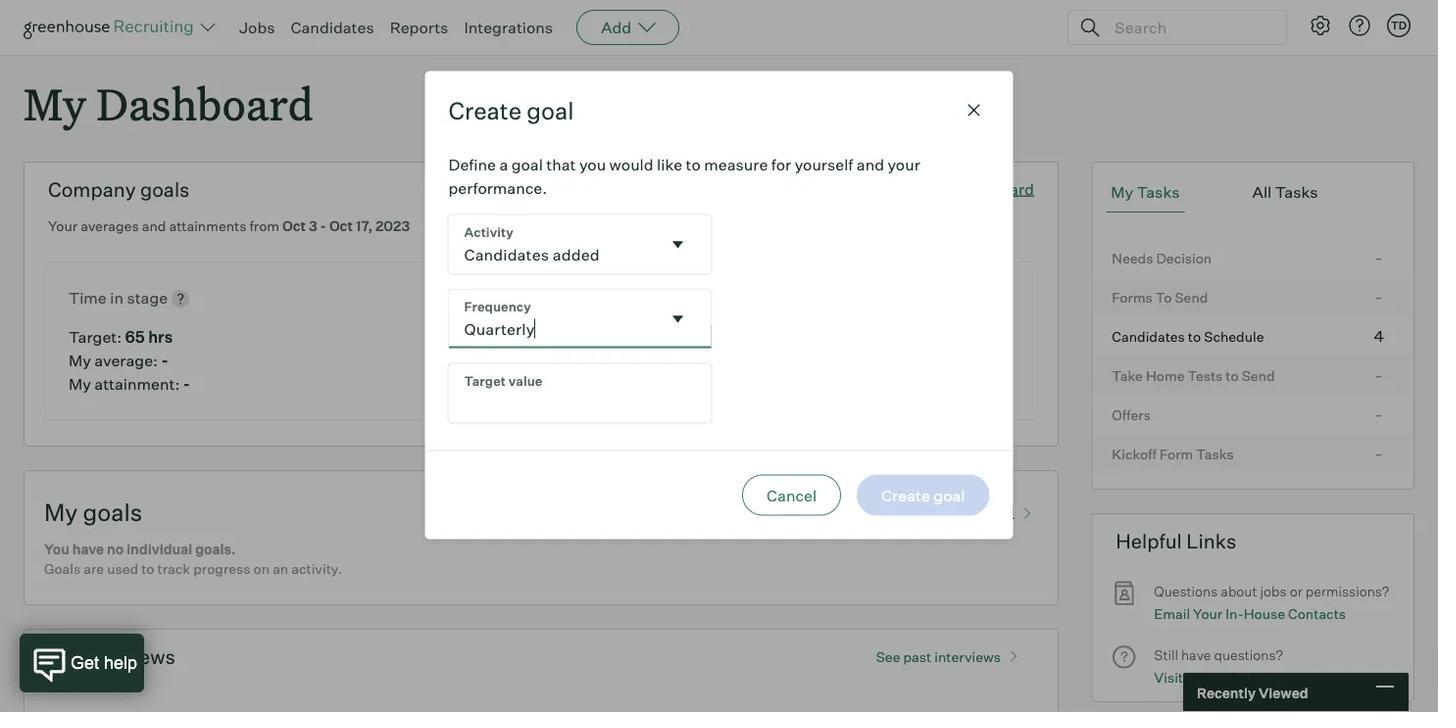 Task type: vqa. For each thing, say whether or not it's contained in the screenshot.
RIGHT.
no



Task type: locate. For each thing, give the bounding box(es) containing it.
tasks for my tasks
[[1137, 183, 1180, 202]]

to
[[686, 155, 701, 174], [1188, 328, 1201, 345], [1226, 367, 1239, 384], [141, 561, 154, 578]]

configure image
[[1309, 14, 1332, 37]]

None field
[[449, 215, 711, 274], [449, 290, 711, 349]]

0 vertical spatial candidates
[[291, 18, 374, 37]]

create goal link
[[931, 497, 1038, 521]]

oct left 17,
[[329, 218, 353, 235]]

and inside define a goal that you would like to measure for yourself and your performance.
[[857, 155, 884, 174]]

candidates for candidates to schedule
[[1112, 328, 1185, 345]]

have up our
[[1181, 647, 1211, 664]]

see left past
[[876, 649, 900, 666]]

interviews
[[934, 649, 1001, 666]]

and
[[857, 155, 884, 174], [142, 218, 166, 235]]

all
[[1252, 183, 1272, 202]]

performance.
[[449, 178, 547, 198]]

have
[[72, 541, 104, 558], [1181, 647, 1211, 664]]

1 horizontal spatial tasks
[[1196, 446, 1234, 463]]

center
[[1246, 669, 1289, 686]]

goal
[[527, 96, 574, 125], [511, 155, 543, 174], [920, 179, 952, 199], [983, 501, 1015, 521]]

1 horizontal spatial have
[[1181, 647, 1211, 664]]

to
[[1156, 289, 1172, 306]]

integrations link
[[464, 18, 553, 37]]

on
[[254, 561, 270, 578]]

1 none field from the top
[[449, 215, 711, 274]]

1 horizontal spatial create goal
[[931, 501, 1015, 521]]

0 horizontal spatial candidates
[[291, 18, 374, 37]]

1 vertical spatial see
[[876, 649, 900, 666]]

None number field
[[449, 364, 711, 423]]

candidates down forms to send
[[1112, 328, 1185, 345]]

in
[[110, 288, 123, 308]]

1 vertical spatial goals
[[83, 498, 142, 528]]

-
[[320, 218, 326, 235], [1375, 248, 1383, 267], [1375, 287, 1383, 307], [161, 351, 168, 371], [1375, 365, 1383, 385], [183, 375, 190, 394], [1375, 405, 1383, 424], [1375, 444, 1383, 463]]

see inside see past interviews "link"
[[876, 649, 900, 666]]

oct left 3
[[282, 218, 306, 235]]

jobs link
[[239, 18, 275, 37]]

my for tasks
[[1111, 183, 1133, 202]]

send right to
[[1175, 289, 1208, 306]]

0 vertical spatial goals
[[140, 178, 190, 202]]

0 horizontal spatial create goal
[[449, 96, 574, 125]]

visit
[[1154, 669, 1183, 686]]

0 horizontal spatial create
[[449, 96, 522, 125]]

your
[[888, 155, 920, 174]]

an
[[273, 561, 288, 578]]

1 horizontal spatial and
[[857, 155, 884, 174]]

and left your
[[857, 155, 884, 174]]

tab list containing my tasks
[[1106, 173, 1400, 213]]

1 horizontal spatial oct
[[329, 218, 353, 235]]

0 horizontal spatial have
[[72, 541, 104, 558]]

td button
[[1387, 14, 1411, 37]]

see down your
[[889, 179, 917, 199]]

1 vertical spatial your
[[1193, 605, 1223, 623]]

none field toggle flyout
[[449, 290, 711, 349]]

needs
[[1112, 250, 1153, 267]]

0 horizontal spatial send
[[1175, 289, 1208, 306]]

my for goals
[[44, 498, 78, 528]]

tasks
[[1137, 183, 1180, 202], [1275, 183, 1318, 202], [1196, 446, 1234, 463]]

tab list
[[1106, 173, 1400, 213]]

1 horizontal spatial candidates
[[1112, 328, 1185, 345]]

2 oct from the left
[[329, 218, 353, 235]]

have for help
[[1181, 647, 1211, 664]]

0 vertical spatial and
[[857, 155, 884, 174]]

have inside you have no individual goals. goals are used to track progress on an activity.
[[72, 541, 104, 558]]

a
[[499, 155, 508, 174]]

create
[[449, 96, 522, 125], [931, 501, 980, 521]]

my for interviews
[[48, 645, 76, 670]]

None text field
[[449, 290, 660, 349]]

1 vertical spatial create
[[931, 501, 980, 521]]

goals for company goals
[[140, 178, 190, 202]]

0 vertical spatial have
[[72, 541, 104, 558]]

to up take home tests to send
[[1188, 328, 1201, 345]]

td button
[[1383, 10, 1415, 41]]

2 none field from the top
[[449, 290, 711, 349]]

65
[[125, 328, 145, 347]]

goals up no
[[83, 498, 142, 528]]

goals
[[140, 178, 190, 202], [83, 498, 142, 528]]

candidates link
[[291, 18, 374, 37]]

none field up toggle flyout 'field'
[[449, 215, 711, 274]]

home
[[1146, 367, 1185, 384]]

goals
[[44, 561, 81, 578]]

see for my interviews
[[876, 649, 900, 666]]

goals.
[[195, 541, 236, 558]]

0 vertical spatial create
[[449, 96, 522, 125]]

your averages and attainments from oct 3 - oct 17, 2023
[[48, 218, 410, 235]]

send down schedule
[[1242, 367, 1275, 384]]

see past interviews link
[[866, 640, 1034, 666]]

Search text field
[[1110, 13, 1269, 42]]

candidates right jobs "link"
[[291, 18, 374, 37]]

goals for my goals
[[83, 498, 142, 528]]

3
[[309, 218, 317, 235]]

candidates for candidates
[[291, 18, 374, 37]]

your left in-
[[1193, 605, 1223, 623]]

see
[[889, 179, 917, 199], [876, 649, 900, 666]]

contacts
[[1288, 605, 1346, 623]]

1 vertical spatial and
[[142, 218, 166, 235]]

tasks right form
[[1196, 446, 1234, 463]]

jobs
[[239, 18, 275, 37]]

tasks right the all
[[1275, 183, 1318, 202]]

from
[[249, 218, 279, 235]]

0 horizontal spatial oct
[[282, 218, 306, 235]]

1 horizontal spatial your
[[1193, 605, 1223, 623]]

0 vertical spatial create goal
[[449, 96, 574, 125]]

forms
[[1112, 289, 1153, 306]]

0 vertical spatial send
[[1175, 289, 1208, 306]]

tasks up the needs decision
[[1137, 183, 1180, 202]]

0 horizontal spatial your
[[48, 218, 78, 235]]

17,
[[356, 218, 372, 235]]

1 vertical spatial candidates
[[1112, 328, 1185, 345]]

to down individual
[[141, 561, 154, 578]]

and right averages
[[142, 218, 166, 235]]

averages
[[81, 218, 139, 235]]

hrs
[[148, 328, 173, 347]]

candidates to schedule
[[1112, 328, 1264, 345]]

reports link
[[390, 18, 448, 37]]

your down company
[[48, 218, 78, 235]]

my inside button
[[1111, 183, 1133, 202]]

none field down toggle flyout 'field'
[[449, 290, 711, 349]]

to right 'like' at the top left of page
[[686, 155, 701, 174]]

see past interviews
[[876, 649, 1001, 666]]

target:
[[69, 328, 122, 347]]

2 horizontal spatial tasks
[[1275, 183, 1318, 202]]

None text field
[[449, 215, 660, 274]]

1 horizontal spatial send
[[1242, 367, 1275, 384]]

have up are
[[72, 541, 104, 558]]

goal inside define a goal that you would like to measure for yourself and your performance.
[[511, 155, 543, 174]]

measure
[[704, 155, 768, 174]]

like
[[657, 155, 682, 174]]

have inside still have questions? visit our help center
[[1181, 647, 1211, 664]]

attainments
[[169, 218, 246, 235]]

company goals
[[48, 178, 190, 202]]

1 vertical spatial none field
[[449, 290, 711, 349]]

0 vertical spatial none field
[[449, 215, 711, 274]]

for
[[771, 155, 791, 174]]

my goals
[[44, 498, 142, 528]]

visit our help center link
[[1154, 667, 1289, 689]]

stage
[[127, 288, 168, 308]]

candidates
[[291, 18, 374, 37], [1112, 328, 1185, 345]]

0 vertical spatial see
[[889, 179, 917, 199]]

send
[[1175, 289, 1208, 306], [1242, 367, 1275, 384]]

decision
[[1156, 250, 1212, 267]]

1 vertical spatial have
[[1181, 647, 1211, 664]]

0 horizontal spatial tasks
[[1137, 183, 1180, 202]]

attainment:
[[94, 375, 180, 394]]

0 horizontal spatial and
[[142, 218, 166, 235]]

jobs
[[1260, 583, 1287, 601]]

goals up the attainments
[[140, 178, 190, 202]]



Task type: describe. For each thing, give the bounding box(es) containing it.
1 oct from the left
[[282, 218, 306, 235]]

toggle flyout image
[[668, 309, 688, 329]]

track
[[157, 561, 190, 578]]

used
[[107, 561, 138, 578]]

activity.
[[291, 561, 342, 578]]

help
[[1213, 669, 1243, 686]]

integrations
[[464, 18, 553, 37]]

1 vertical spatial send
[[1242, 367, 1275, 384]]

my for dashboard
[[24, 75, 86, 132]]

permissions?
[[1306, 583, 1389, 601]]

my tasks
[[1111, 183, 1180, 202]]

reports
[[390, 18, 448, 37]]

0 vertical spatial your
[[48, 218, 78, 235]]

my dashboard
[[24, 75, 313, 132]]

1 horizontal spatial create
[[931, 501, 980, 521]]

forms to send
[[1112, 289, 1208, 306]]

define
[[449, 155, 496, 174]]

greenhouse recruiting image
[[24, 16, 200, 39]]

yourself
[[795, 155, 853, 174]]

links
[[1186, 530, 1236, 554]]

viewed
[[1259, 685, 1308, 702]]

1 vertical spatial create goal
[[931, 501, 1015, 521]]

questions?
[[1214, 647, 1283, 664]]

take
[[1112, 367, 1143, 384]]

tests
[[1188, 367, 1223, 384]]

all tasks button
[[1248, 173, 1323, 213]]

average:
[[94, 351, 158, 371]]

time
[[69, 288, 107, 308]]

questions about jobs or permissions? email your in-house contacts
[[1154, 583, 1389, 623]]

my interviews
[[48, 645, 175, 670]]

all tasks
[[1252, 183, 1318, 202]]

helpful
[[1116, 530, 1182, 554]]

add
[[601, 18, 632, 37]]

needs decision
[[1112, 250, 1212, 267]]

or
[[1290, 583, 1303, 601]]

see goal dashboard
[[889, 179, 1034, 199]]

you
[[579, 155, 606, 174]]

no
[[107, 541, 124, 558]]

about
[[1221, 583, 1257, 601]]

add button
[[577, 10, 680, 45]]

schedule
[[1204, 328, 1264, 345]]

have for goals
[[72, 541, 104, 558]]

close modal icon image
[[962, 99, 986, 122]]

to right tests
[[1226, 367, 1239, 384]]

kickoff
[[1112, 446, 1157, 463]]

define a goal that you would like to measure for yourself and your performance.
[[449, 155, 920, 198]]

you
[[44, 541, 69, 558]]

email your in-house contacts link
[[1154, 603, 1346, 625]]

dashboard
[[96, 75, 313, 132]]

our
[[1186, 669, 1210, 686]]

see for company goals
[[889, 179, 917, 199]]

your inside questions about jobs or permissions? email your in-house contacts
[[1193, 605, 1223, 623]]

email
[[1154, 605, 1190, 623]]

would
[[609, 155, 654, 174]]

helpful links
[[1116, 530, 1236, 554]]

toggle flyout image
[[668, 235, 688, 255]]

progress
[[193, 561, 251, 578]]

cancel
[[767, 486, 817, 506]]

that
[[546, 155, 576, 174]]

house
[[1244, 605, 1285, 623]]

to inside you have no individual goals. goals are used to track progress on an activity.
[[141, 561, 154, 578]]

td
[[1391, 19, 1407, 32]]

you have no individual goals. goals are used to track progress on an activity.
[[44, 541, 342, 578]]

still
[[1154, 647, 1178, 664]]

in-
[[1226, 605, 1244, 623]]

to inside define a goal that you would like to measure for yourself and your performance.
[[686, 155, 701, 174]]

kickoff form tasks
[[1112, 446, 1234, 463]]

still have questions? visit our help center
[[1154, 647, 1289, 686]]

2023
[[375, 218, 410, 235]]

recently viewed
[[1197, 685, 1308, 702]]

company
[[48, 178, 136, 202]]

interviews
[[80, 645, 175, 670]]

are
[[84, 561, 104, 578]]

tasks for all tasks
[[1275, 183, 1318, 202]]

dashboard
[[955, 179, 1034, 199]]

cancel button
[[742, 475, 841, 516]]

time in
[[69, 288, 127, 308]]

past
[[903, 649, 932, 666]]

individual
[[127, 541, 192, 558]]

recently
[[1197, 685, 1256, 702]]

offers
[[1112, 407, 1151, 424]]

target: 65 hrs my average: - my attainment: -
[[69, 328, 190, 394]]

see goal dashboard link
[[889, 179, 1034, 199]]

form
[[1160, 446, 1193, 463]]



